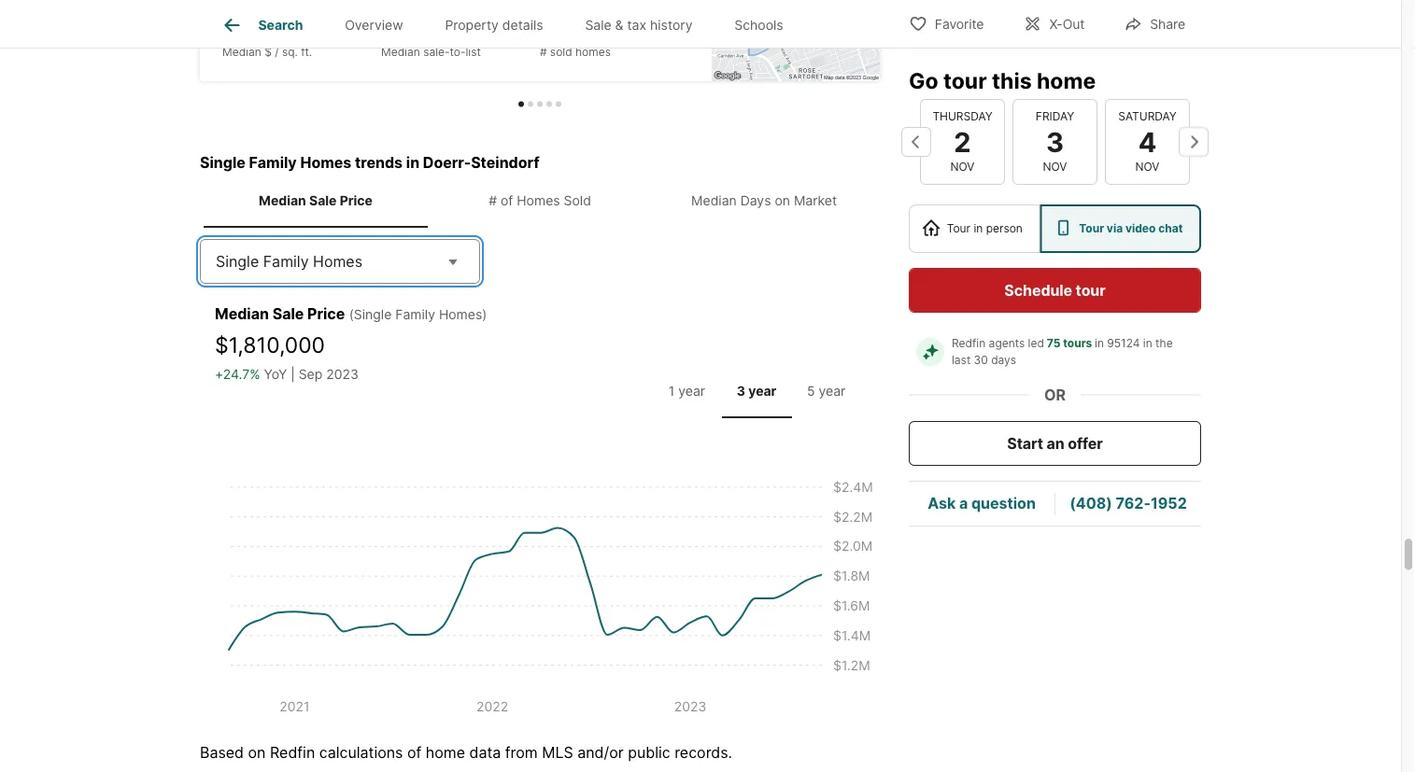 Task type: describe. For each thing, give the bounding box(es) containing it.
property
[[445, 17, 499, 33]]

tours
[[1063, 337, 1092, 350]]

762-
[[1116, 495, 1151, 513]]

schedule
[[1005, 281, 1072, 299]]

slide 5 dot image
[[556, 101, 561, 107]]

single family homes
[[216, 252, 362, 270]]

sold
[[564, 193, 591, 209]]

homes for sold
[[517, 193, 560, 209]]

tax
[[627, 17, 646, 33]]

nov for 4
[[1136, 160, 1160, 174]]

single for single family homes
[[216, 252, 259, 270]]

offer
[[1068, 434, 1103, 453]]

video
[[1126, 222, 1156, 235]]

friday
[[1036, 110, 1074, 123]]

person
[[986, 222, 1023, 235]]

sale for median sale price (single family homes) $1,810,000
[[272, 304, 304, 323]]

steindorf
[[471, 154, 540, 172]]

list box containing tour in person
[[909, 205, 1201, 253]]

a
[[959, 495, 968, 513]]

from
[[505, 744, 538, 762]]

$1.15k median $ / sq. ft.
[[222, 24, 312, 59]]

previous image
[[901, 127, 931, 157]]

(single
[[349, 306, 392, 322]]

favorite
[[935, 16, 984, 32]]

and/or
[[577, 744, 624, 762]]

property details
[[445, 17, 543, 33]]

slide 3 dot image
[[537, 101, 543, 107]]

days
[[740, 193, 771, 209]]

2023
[[326, 367, 359, 382]]

the
[[1156, 337, 1173, 350]]

start
[[1007, 434, 1043, 453]]

3 for 3 # sold homes
[[540, 24, 550, 42]]

ask a question
[[928, 495, 1036, 513]]

or
[[1044, 386, 1066, 404]]

calculations
[[319, 744, 403, 762]]

median sale price (single family homes) $1,810,000
[[215, 304, 487, 358]]

in inside in the last 30 days
[[1143, 337, 1152, 350]]

search link
[[221, 14, 303, 36]]

&
[[615, 17, 624, 33]]

+24.7% yoy | sep 2023
[[215, 367, 359, 382]]

in right "tours"
[[1095, 337, 1104, 350]]

ask
[[928, 495, 956, 513]]

schedule tour button
[[909, 268, 1201, 313]]

3 inside the friday 3 nov
[[1046, 125, 1064, 158]]

(408) 762-1952 link
[[1070, 495, 1187, 513]]

2
[[954, 125, 971, 158]]

/
[[275, 46, 279, 59]]

1 horizontal spatial home
[[1037, 67, 1096, 93]]

to-
[[450, 46, 466, 59]]

# inside "tab"
[[489, 193, 497, 209]]

data
[[469, 744, 501, 762]]

schools
[[735, 17, 783, 33]]

year for 5 year
[[819, 383, 846, 399]]

an
[[1047, 434, 1065, 453]]

year for 1 year
[[678, 383, 705, 399]]

yoy
[[264, 367, 287, 382]]

slide 4 dot image
[[546, 101, 552, 107]]

go
[[909, 67, 938, 93]]

in the last 30 days
[[952, 337, 1176, 367]]

days
[[991, 354, 1016, 367]]

led
[[1028, 337, 1044, 350]]

last
[[952, 354, 971, 367]]

records.
[[675, 744, 732, 762]]

ask a question link
[[928, 495, 1036, 513]]

next image
[[1179, 127, 1209, 157]]

1952
[[1151, 495, 1187, 513]]

3 for 3 year
[[737, 383, 745, 399]]

list
[[466, 46, 481, 59]]

3 year
[[737, 383, 777, 399]]

search
[[258, 17, 303, 33]]

image image
[[712, 0, 880, 82]]

chat
[[1158, 222, 1183, 235]]

# inside 3 # sold homes
[[540, 46, 547, 59]]

based on redfin calculations of home data from mls and/or public records.
[[200, 744, 732, 762]]

friday 3 nov
[[1036, 110, 1074, 174]]

property details tab
[[424, 3, 564, 48]]

tab list containing search
[[200, 0, 819, 48]]

106.9% median sale-to-list
[[381, 24, 481, 59]]

year for 3 year
[[748, 383, 777, 399]]

on inside tab
[[775, 193, 790, 209]]

carousel group
[[192, 0, 902, 107]]

market
[[794, 193, 837, 209]]

1 year tab
[[652, 368, 722, 415]]

start an offer button
[[909, 421, 1201, 466]]

tour in person
[[947, 222, 1023, 235]]

1
[[669, 383, 675, 399]]

median inside $1.15k median $ / sq. ft.
[[222, 46, 261, 59]]

out
[[1063, 16, 1085, 32]]

5 year
[[807, 383, 846, 399]]

2 horizontal spatial sale
[[585, 17, 612, 33]]

# of homes sold
[[489, 193, 591, 209]]

sale & tax history tab
[[564, 3, 714, 48]]

schools tab
[[714, 3, 804, 48]]

0 vertical spatial redfin
[[952, 337, 986, 350]]

tour for go
[[943, 67, 987, 93]]

start an offer
[[1007, 434, 1103, 453]]

tour via video chat
[[1079, 222, 1183, 235]]

106.9%
[[381, 24, 435, 42]]

family for single family homes
[[263, 252, 309, 270]]

0 horizontal spatial on
[[248, 744, 266, 762]]

1 vertical spatial redfin
[[270, 744, 315, 762]]

nov for 2
[[951, 160, 975, 174]]

saturday
[[1118, 110, 1177, 123]]

thursday
[[933, 110, 993, 123]]

3 year tab
[[722, 368, 792, 415]]

95124
[[1107, 337, 1140, 350]]

overview
[[345, 17, 403, 33]]

tab list containing 1 year
[[648, 365, 865, 418]]

tour for tour in person
[[947, 222, 971, 235]]

x-out button
[[1007, 4, 1101, 43]]

in right trends on the left of the page
[[406, 154, 420, 172]]

x-
[[1049, 16, 1063, 32]]

saturday 4 nov
[[1118, 110, 1177, 174]]

3 # sold homes
[[540, 24, 611, 59]]

(408) 762-1952
[[1070, 495, 1187, 513]]



Task type: locate. For each thing, give the bounding box(es) containing it.
tour left person
[[947, 222, 971, 235]]

sq.
[[282, 46, 298, 59]]

1 vertical spatial single
[[216, 252, 259, 270]]

year inside tab
[[748, 383, 777, 399]]

0 horizontal spatial tour
[[943, 67, 987, 93]]

sale for median sale price
[[309, 193, 337, 209]]

home left data
[[426, 744, 465, 762]]

1 vertical spatial sale
[[309, 193, 337, 209]]

median down $1.15k
[[222, 46, 261, 59]]

homes
[[300, 154, 352, 172], [517, 193, 560, 209], [313, 252, 362, 270]]

# left sold
[[540, 46, 547, 59]]

# down steindorf
[[489, 193, 497, 209]]

homes left sold
[[517, 193, 560, 209]]

median inside 106.9% median sale-to-list
[[381, 46, 420, 59]]

of inside "tab"
[[501, 193, 513, 209]]

2 vertical spatial homes
[[313, 252, 362, 270]]

homes
[[575, 46, 611, 59]]

0 vertical spatial price
[[340, 193, 373, 209]]

0 vertical spatial tab list
[[200, 0, 819, 48]]

sold
[[550, 46, 572, 59]]

sale left &
[[585, 17, 612, 33]]

1 tour from the left
[[947, 222, 971, 235]]

1 horizontal spatial 3
[[737, 383, 745, 399]]

in inside option
[[974, 222, 983, 235]]

4
[[1138, 125, 1157, 158]]

tour inside option
[[1079, 222, 1104, 235]]

1 horizontal spatial of
[[501, 193, 513, 209]]

median
[[222, 46, 261, 59], [381, 46, 420, 59], [259, 193, 306, 209], [691, 193, 737, 209], [215, 304, 269, 323]]

nov for 3
[[1043, 160, 1067, 174]]

3 inside tab
[[737, 383, 745, 399]]

median days on market
[[691, 193, 837, 209]]

1 year from the left
[[678, 383, 705, 399]]

redfin up 'last'
[[952, 337, 986, 350]]

1 horizontal spatial redfin
[[952, 337, 986, 350]]

median up $1,810,000
[[215, 304, 269, 323]]

2 vertical spatial tab list
[[648, 365, 865, 418]]

# of homes sold tab
[[428, 178, 652, 224]]

3 inside 3 # sold homes
[[540, 24, 550, 42]]

1 horizontal spatial tour
[[1076, 281, 1106, 299]]

0 horizontal spatial tour
[[947, 222, 971, 235]]

list box
[[909, 205, 1201, 253]]

5 year tab
[[792, 368, 861, 415]]

0 vertical spatial family
[[249, 154, 297, 172]]

tour in person option
[[909, 205, 1040, 253]]

homes inside "tab"
[[517, 193, 560, 209]]

price down "single family homes trends in doerr-steindorf"
[[340, 193, 373, 209]]

tour inside button
[[1076, 281, 1106, 299]]

75
[[1047, 337, 1061, 350]]

year right 5
[[819, 383, 846, 399]]

year
[[678, 383, 705, 399], [748, 383, 777, 399], [819, 383, 846, 399]]

slide 2 dot image
[[528, 101, 533, 107]]

0 vertical spatial home
[[1037, 67, 1096, 93]]

year inside tab
[[678, 383, 705, 399]]

median for median days on market
[[691, 193, 737, 209]]

0 vertical spatial #
[[540, 46, 547, 59]]

0 horizontal spatial redfin
[[270, 744, 315, 762]]

$
[[265, 46, 272, 59]]

0 vertical spatial on
[[775, 193, 790, 209]]

homes up median sale price
[[300, 154, 352, 172]]

price inside median sale price (single family homes) $1,810,000
[[307, 304, 345, 323]]

share
[[1150, 16, 1185, 32]]

x-out
[[1049, 16, 1085, 32]]

2 horizontal spatial 3
[[1046, 125, 1064, 158]]

home up friday
[[1037, 67, 1096, 93]]

1 nov from the left
[[951, 160, 975, 174]]

1 vertical spatial family
[[263, 252, 309, 270]]

0 vertical spatial 3
[[540, 24, 550, 42]]

(408)
[[1070, 495, 1112, 513]]

#
[[540, 46, 547, 59], [489, 193, 497, 209]]

on right days
[[775, 193, 790, 209]]

tour left via
[[1079, 222, 1104, 235]]

nov inside thursday 2 nov
[[951, 160, 975, 174]]

question
[[971, 495, 1036, 513]]

nov down '4'
[[1136, 160, 1160, 174]]

1 vertical spatial price
[[307, 304, 345, 323]]

year left 5
[[748, 383, 777, 399]]

price for median sale price
[[340, 193, 373, 209]]

trends
[[355, 154, 403, 172]]

this
[[992, 67, 1032, 93]]

median up single family homes
[[259, 193, 306, 209]]

public
[[628, 744, 670, 762]]

price inside tab
[[340, 193, 373, 209]]

$1.15k
[[222, 24, 269, 42]]

via
[[1107, 222, 1123, 235]]

redfin left calculations
[[270, 744, 315, 762]]

tour for schedule
[[1076, 281, 1106, 299]]

tour for tour via video chat
[[1079, 222, 1104, 235]]

family down median sale price tab
[[263, 252, 309, 270]]

tab list containing median sale price
[[200, 174, 880, 228]]

0 vertical spatial of
[[501, 193, 513, 209]]

2 nov from the left
[[1043, 160, 1067, 174]]

None button
[[920, 99, 1005, 185], [1013, 99, 1098, 185], [1105, 99, 1190, 185], [920, 99, 1005, 185], [1013, 99, 1098, 185], [1105, 99, 1190, 185]]

0 horizontal spatial of
[[407, 744, 422, 762]]

family for single family homes trends in doerr-steindorf
[[249, 154, 297, 172]]

0 vertical spatial single
[[200, 154, 246, 172]]

tour right schedule on the right
[[1076, 281, 1106, 299]]

1 horizontal spatial on
[[775, 193, 790, 209]]

history
[[650, 17, 693, 33]]

1 horizontal spatial sale
[[309, 193, 337, 209]]

1 year
[[669, 383, 705, 399]]

2 vertical spatial sale
[[272, 304, 304, 323]]

agents
[[989, 337, 1025, 350]]

single for single family homes trends in doerr-steindorf
[[200, 154, 246, 172]]

slide 1 dot image
[[518, 101, 524, 107]]

2 horizontal spatial year
[[819, 383, 846, 399]]

1 vertical spatial on
[[248, 744, 266, 762]]

overview tab
[[324, 3, 424, 48]]

thursday 2 nov
[[933, 110, 993, 174]]

30
[[974, 354, 988, 367]]

0 vertical spatial tour
[[943, 67, 987, 93]]

year right the 1
[[678, 383, 705, 399]]

family
[[249, 154, 297, 172], [263, 252, 309, 270], [395, 306, 435, 322]]

favorite button
[[893, 4, 1000, 43]]

median for median sale price
[[259, 193, 306, 209]]

nov down 2
[[951, 160, 975, 174]]

price
[[340, 193, 373, 209], [307, 304, 345, 323]]

ft.
[[301, 46, 312, 59]]

of
[[501, 193, 513, 209], [407, 744, 422, 762]]

0 horizontal spatial year
[[678, 383, 705, 399]]

+24.7%
[[215, 367, 260, 382]]

1 horizontal spatial nov
[[1043, 160, 1067, 174]]

0 horizontal spatial nov
[[951, 160, 975, 174]]

tour inside option
[[947, 222, 971, 235]]

0 horizontal spatial sale
[[272, 304, 304, 323]]

5
[[807, 383, 815, 399]]

nov inside saturday 4 nov
[[1136, 160, 1160, 174]]

median for median sale price (single family homes) $1,810,000
[[215, 304, 269, 323]]

homes up the '(single' on the left top of the page
[[313, 252, 362, 270]]

1 vertical spatial of
[[407, 744, 422, 762]]

share button
[[1108, 4, 1201, 43]]

sale & tax history
[[585, 17, 693, 33]]

2 vertical spatial family
[[395, 306, 435, 322]]

3
[[540, 24, 550, 42], [1046, 125, 1064, 158], [737, 383, 745, 399]]

family up median sale price
[[249, 154, 297, 172]]

1 vertical spatial 3
[[1046, 125, 1064, 158]]

homes)
[[439, 306, 487, 322]]

0 vertical spatial sale
[[585, 17, 612, 33]]

1 horizontal spatial #
[[540, 46, 547, 59]]

price for median sale price (single family homes) $1,810,000
[[307, 304, 345, 323]]

$1,810,000
[[215, 331, 325, 358]]

0 horizontal spatial home
[[426, 744, 465, 762]]

of right calculations
[[407, 744, 422, 762]]

median inside median sale price (single family homes) $1,810,000
[[215, 304, 269, 323]]

of down steindorf
[[501, 193, 513, 209]]

3 nov from the left
[[1136, 160, 1160, 174]]

sale up $1,810,000
[[272, 304, 304, 323]]

0 horizontal spatial #
[[489, 193, 497, 209]]

1 vertical spatial tour
[[1076, 281, 1106, 299]]

2 vertical spatial 3
[[737, 383, 745, 399]]

doerr-
[[423, 154, 471, 172]]

median sale price tab
[[204, 178, 428, 224]]

sale inside median sale price (single family homes) $1,810,000
[[272, 304, 304, 323]]

1 horizontal spatial year
[[748, 383, 777, 399]]

family inside median sale price (single family homes) $1,810,000
[[395, 306, 435, 322]]

1 vertical spatial homes
[[517, 193, 560, 209]]

2 tour from the left
[[1079, 222, 1104, 235]]

2 horizontal spatial nov
[[1136, 160, 1160, 174]]

details
[[502, 17, 543, 33]]

sep
[[299, 367, 323, 382]]

on right based
[[248, 744, 266, 762]]

nov down friday
[[1043, 160, 1067, 174]]

nov inside the friday 3 nov
[[1043, 160, 1067, 174]]

family right the '(single' on the left top of the page
[[395, 306, 435, 322]]

1 vertical spatial #
[[489, 193, 497, 209]]

1 vertical spatial home
[[426, 744, 465, 762]]

tour via video chat option
[[1040, 205, 1201, 253]]

redfin
[[952, 337, 986, 350], [270, 744, 315, 762]]

median down 106.9%
[[381, 46, 420, 59]]

sale-
[[423, 46, 450, 59]]

mls
[[542, 744, 573, 762]]

in left the
[[1143, 337, 1152, 350]]

sale down "single family homes trends in doerr-steindorf"
[[309, 193, 337, 209]]

redfin agents led 75 tours in 95124
[[952, 337, 1140, 350]]

3 year from the left
[[819, 383, 846, 399]]

price left the '(single' on the left top of the page
[[307, 304, 345, 323]]

based
[[200, 744, 244, 762]]

tour
[[943, 67, 987, 93], [1076, 281, 1106, 299]]

|
[[291, 367, 295, 382]]

median days on market tab
[[652, 178, 876, 224]]

tab list
[[200, 0, 819, 48], [200, 174, 880, 228], [648, 365, 865, 418]]

median sale price
[[259, 193, 373, 209]]

tour up 'thursday'
[[943, 67, 987, 93]]

homes for trends
[[300, 154, 352, 172]]

0 horizontal spatial 3
[[540, 24, 550, 42]]

1 vertical spatial tab list
[[200, 174, 880, 228]]

sale
[[585, 17, 612, 33], [309, 193, 337, 209], [272, 304, 304, 323]]

1 horizontal spatial tour
[[1079, 222, 1104, 235]]

0 vertical spatial homes
[[300, 154, 352, 172]]

in left person
[[974, 222, 983, 235]]

single
[[200, 154, 246, 172], [216, 252, 259, 270]]

2 year from the left
[[748, 383, 777, 399]]

go tour this home
[[909, 67, 1096, 93]]

median left days
[[691, 193, 737, 209]]

year inside tab
[[819, 383, 846, 399]]



Task type: vqa. For each thing, say whether or not it's contained in the screenshot.
X- on the top of the page
yes



